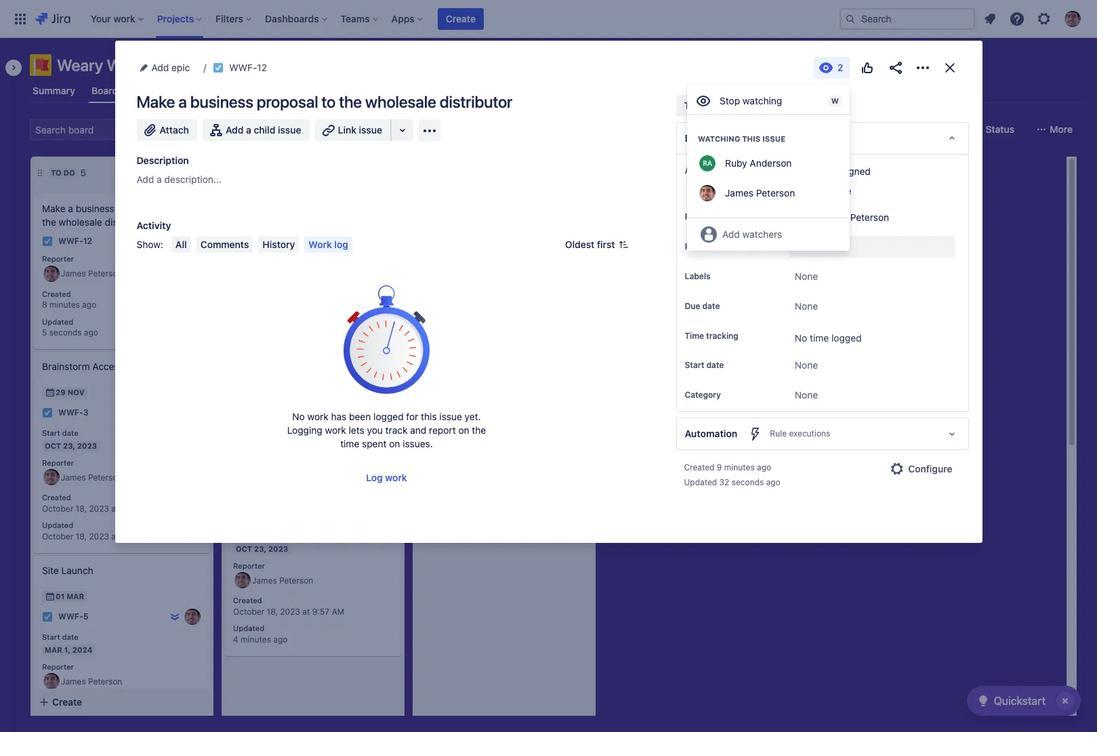 Task type: vqa. For each thing, say whether or not it's contained in the screenshot.


Task type: describe. For each thing, give the bounding box(es) containing it.
do for to do 5
[[64, 168, 75, 177]]

ruby anderson
[[726, 157, 792, 169]]

3
[[83, 408, 89, 418]]

updated for 1 minute ago
[[424, 347, 456, 356]]

design
[[302, 445, 332, 456]]

ago for updated 4 minutes ago
[[273, 635, 288, 645]]

reporter for brainstorm accessories
[[42, 458, 74, 467]]

reporter for product listing design silos
[[233, 561, 265, 570]]

wholesale for description
[[366, 92, 436, 111]]

none for labels
[[795, 271, 819, 282]]

quickstart button
[[967, 686, 1082, 716]]

issue inside no work has been logged for this issue yet. logging work lets you track and report on the time spent on issues.
[[440, 411, 462, 422]]

add people image
[[199, 121, 216, 138]]

assignee
[[685, 165, 721, 176]]

wwf- for top wwf-12 link
[[229, 62, 257, 73]]

comments
[[201, 239, 249, 250]]

wwf-5 link
[[58, 611, 88, 623]]

updated for 4 minutes ago
[[233, 624, 265, 633]]

1,
[[64, 645, 71, 654]]

1 vertical spatial create
[[52, 696, 82, 708]]

2023 up created october 18, 2023 at 9:57 am
[[268, 544, 288, 553]]

board
[[92, 85, 118, 96]]

link issue
[[338, 124, 382, 136]]

0 vertical spatial task image
[[213, 62, 224, 73]]

add app image
[[422, 122, 438, 139]]

0 vertical spatial 5
[[80, 167, 86, 178]]

history
[[263, 239, 295, 250]]

make for description
[[137, 92, 175, 111]]

oldest first button
[[557, 237, 637, 253]]

to for description
[[322, 92, 336, 111]]

description...
[[164, 174, 222, 185]]

created for created october 18, 2023 at 11:43 am
[[42, 697, 71, 706]]

ago for updated 5 seconds ago
[[84, 328, 98, 338]]

link issue button
[[315, 119, 392, 141]]

james inside the make a business proposal to the wholesale distributor "dialog"
[[820, 211, 848, 223]]

time tracking pin to top. only you can see pinned fields. image
[[742, 331, 752, 342]]

11:43
[[121, 708, 141, 718]]

listing
[[270, 445, 300, 456]]

due
[[685, 301, 701, 311]]

watching
[[743, 95, 783, 106]]

10:36
[[312, 412, 334, 422]]

created 8 minutes ago
[[42, 289, 96, 310]]

anderson
[[750, 157, 792, 169]]

issues
[[366, 85, 394, 96]]

01
[[56, 592, 65, 601]]

to do button
[[676, 95, 738, 117]]

no work has been logged for this issue yet. logging work lets you track and report on the time spent on issues.
[[287, 411, 486, 450]]

29 nov
[[56, 388, 84, 397]]

assign to me
[[795, 185, 852, 197]]

no for time
[[795, 332, 808, 344]]

01 mar
[[56, 592, 84, 601]]

assign to me button
[[795, 184, 955, 198]]

share image
[[888, 60, 904, 76]]

oldest
[[565, 239, 595, 250]]

silos
[[335, 445, 356, 456]]

peterson up created october 18, 2023 at 11:43 am
[[88, 677, 122, 687]]

issue right child
[[278, 124, 301, 136]]

activity
[[137, 220, 171, 231]]

watching this issue
[[698, 134, 786, 143]]

created for created 8 minutes ago
[[42, 289, 71, 298]]

to do 5
[[51, 167, 86, 178]]

james peterson up created october 18, 2023 at 9:57 am
[[252, 576, 313, 586]]

pages link
[[320, 79, 352, 103]]

vote options: no one has voted for this issue yet. image
[[859, 60, 876, 76]]

11:01
[[121, 504, 140, 514]]

created 9 minutes ago updated 32 seconds ago
[[685, 463, 781, 488]]

date for product listing design silos
[[253, 532, 270, 540]]

actions image
[[915, 60, 931, 76]]

2023 inside created october 18, 2023 at 11:01 am
[[89, 504, 109, 514]]

1 vertical spatial create button
[[31, 690, 214, 715]]

am for brainstorm accessories
[[142, 504, 155, 514]]

created october 24, 2023 at 9:12 am
[[424, 319, 536, 340]]

2023 inside updated october 18, 2023 at 12:59 pm
[[89, 532, 109, 542]]

1 vertical spatial wwf-12
[[58, 236, 92, 246]]

oct for product listing design silos
[[236, 544, 252, 553]]

ago for created 8 minutes ago
[[82, 300, 96, 310]]

log work button
[[358, 467, 415, 489]]

brainstorm accessories
[[42, 361, 145, 372]]

18, up listing
[[267, 412, 278, 422]]

peterson up created october 18, 2023 at 9:57 am
[[279, 576, 313, 586]]

date for brainstorm accessories
[[62, 429, 78, 437]]

8
[[42, 300, 47, 310]]

history button
[[259, 237, 299, 253]]

watching
[[698, 134, 741, 143]]

add epic button
[[137, 60, 194, 76]]

no for work
[[293, 411, 305, 422]]

me
[[838, 185, 852, 197]]

close image
[[942, 60, 958, 76]]

updated october 18, 2023 at 12:59 pm
[[42, 521, 157, 542]]

been
[[349, 411, 371, 422]]

add for add watchers
[[723, 229, 740, 240]]

list
[[134, 85, 151, 96]]

minutes for 4
[[241, 635, 271, 645]]

minutes for 9
[[725, 463, 755, 473]]

this inside group
[[743, 134, 761, 143]]

create button inside primary element
[[438, 8, 484, 29]]

none for category
[[795, 389, 819, 401]]

unassigned
[[820, 165, 871, 177]]

business for reporter
[[76, 203, 114, 214]]

james up created october 18, 2023 at 11:01 am
[[61, 473, 86, 483]]

ruby
[[726, 157, 748, 169]]

fashion
[[148, 56, 204, 75]]

reporter for site launch
[[42, 662, 74, 671]]

october for october 18, 2023 at 11:01 am
[[42, 504, 73, 514]]

pm
[[145, 532, 157, 542]]

labels
[[685, 271, 711, 281]]

distributor for reporter
[[105, 216, 150, 228]]

created for created october 18, 2023 at 9:57 am
[[233, 596, 262, 605]]

24,
[[458, 330, 470, 340]]

2024
[[73, 645, 92, 654]]

peterson inside james peterson button
[[757, 187, 796, 199]]

add watchers
[[723, 229, 783, 240]]

none for start date
[[795, 360, 819, 371]]

created for created october 24, 2023 at 9:12 am
[[424, 319, 453, 328]]

to for reporter
[[158, 203, 166, 214]]

issue inside group
[[763, 134, 786, 143]]

at up logging
[[303, 412, 310, 422]]

reports
[[411, 85, 446, 96]]

james peterson inside button
[[726, 187, 796, 199]]

product listing design silos
[[233, 445, 356, 456]]

reports link
[[408, 79, 449, 103]]

time
[[685, 331, 705, 341]]

add a child issue button
[[203, 119, 310, 141]]

automation element
[[676, 418, 969, 451]]

first
[[597, 239, 615, 250]]

spent
[[362, 438, 387, 450]]

stop
[[720, 95, 741, 106]]

watching this issue group
[[688, 120, 850, 212]]

james up 'created 8 minutes ago' on the top
[[61, 269, 86, 279]]

low
[[820, 241, 837, 252]]

start for brainstorm accessories
[[42, 429, 60, 437]]

0 horizontal spatial on
[[389, 438, 400, 450]]

1 vertical spatial 12
[[83, 236, 92, 246]]

at for october 18, 2023 at 9:57 am
[[303, 607, 310, 617]]

james peterson up created october 18, 2023 at 11:43 am
[[61, 677, 122, 687]]

log work
[[366, 472, 407, 483]]

time tracking
[[685, 331, 739, 341]]

check image
[[976, 693, 992, 709]]

at for october 18, 2023 at 11:43 am
[[111, 708, 119, 718]]

proposal for reporter
[[117, 203, 155, 214]]

james peterson up 'created 8 minutes ago' on the top
[[61, 269, 122, 279]]

add a child issue
[[226, 124, 301, 136]]

the inside no work has been logged for this issue yet. logging work lets you track and report on the time spent on issues.
[[472, 424, 486, 436]]

october 18, 2023 at 10:36 am
[[233, 412, 349, 422]]

the for reporter
[[42, 216, 56, 228]]

october for october 18, 2023 at 11:43 am
[[42, 708, 73, 718]]

no time logged
[[795, 332, 862, 344]]

business for description
[[190, 92, 253, 111]]

james peterson up created october 18, 2023 at 11:01 am
[[61, 473, 122, 483]]

work
[[309, 239, 332, 250]]

pages
[[322, 85, 350, 96]]

add for add a description...
[[137, 174, 154, 185]]

wwf- for leftmost wwf-12 link
[[58, 236, 83, 246]]

peterson up 'created 8 minutes ago' on the top
[[88, 269, 122, 279]]

yet.
[[465, 411, 481, 422]]

a inside button
[[246, 124, 251, 136]]

james peterson inside the make a business proposal to the wholesale distributor "dialog"
[[820, 211, 890, 223]]

minute
[[431, 358, 457, 368]]

link web pages and more image
[[395, 122, 411, 138]]

james down 1,
[[61, 677, 86, 687]]

18, for site launch
[[76, 708, 87, 718]]

show:
[[137, 239, 163, 250]]

all
[[176, 239, 187, 250]]

wwf-12 inside the make a business proposal to the wholesale distributor "dialog"
[[229, 62, 267, 73]]

assign
[[795, 185, 825, 197]]



Task type: locate. For each thing, give the bounding box(es) containing it.
01 march 2024 image
[[45, 591, 56, 602]]

proposal up activity
[[117, 203, 155, 214]]

4 none from the top
[[795, 389, 819, 401]]

james peterson image
[[170, 119, 191, 140], [43, 266, 60, 282], [376, 285, 392, 301], [235, 573, 251, 589], [184, 609, 201, 625]]

0 vertical spatial do
[[698, 100, 710, 111]]

make a business proposal to the wholesale distributor up show:
[[42, 203, 166, 228]]

updated inside updated 1 minute ago
[[424, 347, 456, 356]]

reporter down 1,
[[42, 662, 74, 671]]

menu bar inside the make a business proposal to the wholesale distributor "dialog"
[[169, 237, 355, 253]]

updated for october 18, 2023 at 12:59 pm
[[42, 521, 73, 530]]

5 down 8
[[42, 328, 47, 338]]

18, inside created october 18, 2023 at 11:01 am
[[76, 504, 87, 514]]

task image for wwf-12
[[42, 236, 53, 247]]

1 horizontal spatial mar
[[67, 592, 84, 601]]

0 vertical spatial proposal
[[257, 92, 318, 111]]

created up 8
[[42, 289, 71, 298]]

james down assign to me
[[820, 211, 848, 223]]

wwf-3 link
[[58, 407, 89, 419]]

am inside created october 18, 2023 at 11:01 am
[[142, 504, 155, 514]]

make a business proposal to the wholesale distributor inside "dialog"
[[137, 92, 513, 111]]

0 vertical spatial 23,
[[63, 441, 75, 450]]

1 horizontal spatial time
[[810, 332, 829, 344]]

reporter up created october 18, 2023 at 9:57 am
[[233, 561, 265, 570]]

1 vertical spatial to
[[51, 168, 62, 177]]

0 vertical spatial to
[[322, 92, 336, 111]]

3 none from the top
[[795, 360, 819, 371]]

0 horizontal spatial start date oct 23, 2023
[[42, 429, 97, 450]]

2 horizontal spatial to
[[827, 185, 836, 197]]

2 vertical spatial to
[[158, 203, 166, 214]]

start date mar 1, 2024
[[42, 633, 92, 654]]

oldest first
[[565, 239, 615, 250]]

add for add epic
[[152, 62, 169, 73]]

wwf- for 'wwf-5' 'link' at left bottom
[[58, 612, 83, 622]]

to up link issue button
[[322, 92, 336, 111]]

updated inside updated october 18, 2023 at 12:59 pm
[[42, 521, 73, 530]]

reporter up priority
[[685, 212, 720, 222]]

2 vertical spatial work
[[385, 472, 407, 483]]

james peterson down ruby anderson
[[726, 187, 796, 199]]

watchers
[[743, 229, 783, 240]]

dismiss quickstart image
[[1055, 690, 1077, 712]]

at left the 11:01
[[111, 504, 119, 514]]

list link
[[132, 79, 153, 103]]

start for site launch
[[42, 633, 60, 641]]

wholesale inside "dialog"
[[366, 92, 436, 111]]

to up details on the top right
[[685, 100, 695, 111]]

to inside dropdown button
[[685, 100, 695, 111]]

at inside created october 18, 2023 at 11:01 am
[[111, 504, 119, 514]]

make a business proposal to the wholesale distributor up link
[[137, 92, 513, 111]]

23, down wwf-3 link
[[63, 441, 75, 450]]

the for description
[[339, 92, 362, 111]]

0 vertical spatial make
[[137, 92, 175, 111]]

0 vertical spatial this
[[743, 134, 761, 143]]

0 horizontal spatial logged
[[374, 411, 404, 422]]

18, inside created october 18, 2023 at 9:57 am
[[267, 607, 278, 617]]

to inside button
[[827, 185, 836, 197]]

wwf- up timeline
[[229, 62, 257, 73]]

updated inside created 9 minutes ago updated 32 seconds ago
[[685, 478, 718, 488]]

mar right 01
[[67, 592, 84, 601]]

menu bar containing all
[[169, 237, 355, 253]]

wwf- inside the make a business proposal to the wholesale distributor "dialog"
[[229, 62, 257, 73]]

1 vertical spatial to
[[827, 185, 836, 197]]

Search field
[[840, 8, 976, 29]]

wholesale down to do 5
[[59, 216, 102, 228]]

01 march 2024 image
[[45, 591, 56, 602]]

1 horizontal spatial minutes
[[241, 635, 271, 645]]

2023 left 9:57
[[280, 607, 300, 617]]

1 vertical spatial no
[[293, 411, 305, 422]]

0 vertical spatial wwf-12
[[229, 62, 267, 73]]

create inside primary element
[[446, 13, 476, 24]]

1 horizontal spatial do
[[698, 100, 710, 111]]

add for add a child issue
[[226, 124, 244, 136]]

9
[[717, 463, 723, 473]]

timeline
[[224, 85, 261, 96]]

do inside to do 5
[[64, 168, 75, 177]]

created down 1,
[[42, 697, 71, 706]]

business inside "dialog"
[[190, 92, 253, 111]]

1 vertical spatial this
[[421, 411, 437, 422]]

task image
[[213, 62, 224, 73], [42, 408, 53, 418]]

nov
[[68, 388, 84, 397]]

ago inside 'created 8 minutes ago'
[[82, 300, 96, 310]]

add inside button
[[226, 124, 244, 136]]

0 vertical spatial start date oct 23, 2023
[[42, 429, 97, 450]]

1 horizontal spatial oct
[[236, 544, 252, 553]]

29 november 2023 image
[[45, 387, 56, 398]]

add right add people icon
[[226, 124, 244, 136]]

make for reporter
[[42, 203, 66, 214]]

1 horizontal spatial create
[[446, 13, 476, 24]]

do inside dropdown button
[[698, 100, 710, 111]]

proposal for description
[[257, 92, 318, 111]]

0 vertical spatial on
[[459, 424, 470, 436]]

business
[[190, 92, 253, 111], [76, 203, 114, 214]]

at inside updated october 18, 2023 at 12:59 pm
[[111, 532, 119, 542]]

updated down 8
[[42, 317, 73, 326]]

created up updated 4 minutes ago
[[233, 596, 262, 605]]

october for october 18, 2023 at 12:59 pm
[[42, 532, 73, 542]]

created october 18, 2023 at 9:57 am
[[233, 596, 345, 617]]

created for created october 18, 2023 at 11:01 am
[[42, 493, 71, 502]]

1 horizontal spatial this
[[743, 134, 761, 143]]

0 vertical spatial work
[[308, 411, 329, 422]]

the inside make a business proposal to the wholesale distributor
[[42, 216, 56, 228]]

1 vertical spatial distributor
[[105, 216, 150, 228]]

0 vertical spatial wholesale
[[366, 92, 436, 111]]

to up activity
[[158, 203, 166, 214]]

created for created 9 minutes ago updated 32 seconds ago
[[685, 463, 715, 473]]

5
[[80, 167, 86, 178], [42, 328, 47, 338], [83, 612, 88, 622]]

priority
[[685, 241, 714, 252]]

copy link to issue image
[[265, 62, 275, 73]]

18, up launch
[[76, 532, 87, 542]]

track
[[386, 424, 408, 436]]

issues.
[[403, 438, 433, 450]]

at left "9:12"
[[495, 330, 502, 340]]

start inside start date mar 1, 2024
[[42, 633, 60, 641]]

w
[[832, 96, 839, 105]]

quickstart
[[995, 695, 1046, 707]]

1 none from the top
[[795, 271, 819, 282]]

am for product listing design silos
[[332, 607, 345, 617]]

start date oct 23, 2023 for brainstorm
[[42, 429, 97, 450]]

am right the 11:43
[[144, 708, 156, 718]]

work log
[[309, 239, 348, 250]]

date for site launch
[[62, 633, 78, 641]]

0 vertical spatial seconds
[[49, 328, 82, 338]]

link
[[338, 124, 357, 136]]

am inside created october 18, 2023 at 9:57 am
[[332, 607, 345, 617]]

2 vertical spatial the
[[472, 424, 486, 436]]

report
[[429, 424, 456, 436]]

created up updated october 18, 2023 at 12:59 pm
[[42, 493, 71, 502]]

distributor inside "dialog"
[[440, 92, 513, 111]]

created inside created 9 minutes ago updated 32 seconds ago
[[685, 463, 715, 473]]

1 vertical spatial make
[[42, 203, 66, 214]]

1 vertical spatial proposal
[[117, 203, 155, 214]]

description
[[137, 155, 189, 166]]

wwf-12 up 'created 8 minutes ago' on the top
[[58, 236, 92, 246]]

seconds right 32
[[732, 478, 764, 488]]

0 vertical spatial the
[[339, 92, 362, 111]]

this inside no work has been logged for this issue yet. logging work lets you track and report on the time spent on issues.
[[421, 411, 437, 422]]

rule
[[771, 429, 787, 439]]

proposal up child
[[257, 92, 318, 111]]

am for site launch
[[144, 708, 156, 718]]

october for october 24, 2023 at 9:12 am
[[424, 330, 456, 340]]

ago inside updated 1 minute ago
[[459, 358, 473, 368]]

0 horizontal spatial to
[[158, 203, 166, 214]]

reporter down wwf-3 link
[[42, 458, 74, 467]]

5 down the 01 mar
[[83, 612, 88, 622]]

due date
[[685, 301, 720, 311]]

0 horizontal spatial business
[[76, 203, 114, 214]]

1 horizontal spatial seconds
[[732, 478, 764, 488]]

1 horizontal spatial proposal
[[257, 92, 318, 111]]

2 none from the top
[[795, 300, 819, 312]]

reporter
[[685, 212, 720, 222], [42, 254, 74, 263], [42, 458, 74, 467], [233, 561, 265, 570], [42, 662, 74, 671]]

2 vertical spatial 5
[[83, 612, 88, 622]]

to for to do 5
[[51, 168, 62, 177]]

minutes for 8
[[50, 300, 80, 310]]

1 horizontal spatial create button
[[438, 8, 484, 29]]

5 down search board text field on the top
[[80, 167, 86, 178]]

32
[[720, 478, 730, 488]]

1 horizontal spatial start date oct 23, 2023
[[233, 532, 288, 553]]

0 horizontal spatial oct
[[45, 441, 61, 450]]

ago for updated 1 minute ago
[[459, 358, 473, 368]]

0 vertical spatial no
[[795, 332, 808, 344]]

0 horizontal spatial mar
[[45, 645, 62, 654]]

the down to do 5
[[42, 216, 56, 228]]

2 vertical spatial minutes
[[241, 635, 271, 645]]

at inside created october 18, 2023 at 9:57 am
[[303, 607, 310, 617]]

12:59
[[121, 532, 143, 542]]

12 inside the make a business proposal to the wholesale distributor "dialog"
[[257, 62, 267, 73]]

1 vertical spatial task image
[[42, 408, 53, 418]]

1 vertical spatial task image
[[42, 612, 53, 622]]

seconds inside updated 5 seconds ago
[[49, 328, 82, 338]]

logging
[[287, 424, 323, 436]]

make a business proposal to the wholesale distributor for description
[[137, 92, 513, 111]]

minutes inside created 9 minutes ago updated 32 seconds ago
[[725, 463, 755, 473]]

18, left the 11:43
[[76, 708, 87, 718]]

logged inside no work has been logged for this issue yet. logging work lets you track and report on the time spent on issues.
[[374, 411, 404, 422]]

proposal inside make a business proposal to the wholesale distributor
[[117, 203, 155, 214]]

2023 right the 24,
[[473, 330, 493, 340]]

1 horizontal spatial 23,
[[254, 544, 267, 553]]

on down track
[[389, 438, 400, 450]]

seconds inside created 9 minutes ago updated 32 seconds ago
[[732, 478, 764, 488]]

issues link
[[363, 79, 397, 103]]

18, for product listing design silos
[[267, 607, 278, 617]]

october inside created october 18, 2023 at 11:01 am
[[42, 504, 73, 514]]

at for october 18, 2023 at 11:01 am
[[111, 504, 119, 514]]

log
[[335, 239, 348, 250]]

wwf-12
[[229, 62, 267, 73], [58, 236, 92, 246]]

task image up 'created 8 minutes ago' on the top
[[42, 236, 53, 247]]

2023 inside "created october 24, 2023 at 9:12 am"
[[473, 330, 493, 340]]

add epic
[[152, 62, 190, 73]]

time inside no work has been logged for this issue yet. logging work lets you track and report on the time spent on issues.
[[341, 438, 360, 450]]

12
[[257, 62, 267, 73], [83, 236, 92, 246]]

menu bar
[[169, 237, 355, 253]]

0 horizontal spatial wwf-12
[[58, 236, 92, 246]]

am right "9:12"
[[523, 330, 536, 340]]

start date oct 23, 2023
[[42, 429, 97, 450], [233, 532, 288, 553]]

automation
[[685, 428, 738, 440]]

ago down created october 18, 2023 at 9:57 am
[[273, 635, 288, 645]]

1 task image from the top
[[42, 236, 53, 247]]

created inside created october 18, 2023 at 9:57 am
[[233, 596, 262, 605]]

0 horizontal spatial no
[[293, 411, 305, 422]]

0 horizontal spatial create
[[52, 696, 82, 708]]

at left the 11:43
[[111, 708, 119, 718]]

ruby anderson button
[[688, 149, 850, 178]]

a down description
[[157, 174, 162, 185]]

minutes right 9
[[725, 463, 755, 473]]

peterson down assign to me button
[[851, 211, 890, 223]]

task image up timeline
[[213, 62, 224, 73]]

0 horizontal spatial task image
[[42, 408, 53, 418]]

updated inside updated 4 minutes ago
[[233, 624, 265, 633]]

23,
[[63, 441, 75, 450], [254, 544, 267, 553]]

2023 up updated october 18, 2023 at 12:59 pm
[[89, 504, 109, 514]]

task image for wwf-5
[[42, 612, 53, 622]]

0 vertical spatial to
[[685, 100, 695, 111]]

1 vertical spatial the
[[42, 216, 56, 228]]

18, inside created october 18, 2023 at 11:43 am
[[76, 708, 87, 718]]

to
[[322, 92, 336, 111], [827, 185, 836, 197], [158, 203, 166, 214]]

time
[[810, 332, 829, 344], [341, 438, 360, 450]]

5 for wwf-
[[83, 612, 88, 622]]

at for october 24, 2023 at 9:12 am
[[495, 330, 502, 340]]

reporter up 'created 8 minutes ago' on the top
[[42, 254, 74, 263]]

james
[[726, 187, 754, 199], [820, 211, 848, 223], [61, 269, 86, 279], [61, 473, 86, 483], [252, 576, 277, 586], [61, 677, 86, 687]]

1 vertical spatial work
[[325, 424, 346, 436]]

primary element
[[8, 0, 840, 38]]

a down to do 5
[[68, 203, 73, 214]]

0 vertical spatial oct
[[45, 441, 61, 450]]

no inside no work has been logged for this issue yet. logging work lets you track and report on the time spent on issues.
[[293, 411, 305, 422]]

calendar link
[[164, 79, 210, 103]]

the
[[339, 92, 362, 111], [42, 216, 56, 228], [472, 424, 486, 436]]

1 vertical spatial on
[[389, 438, 400, 450]]

wwf- inside 'link'
[[58, 612, 83, 622]]

do for to do
[[698, 100, 710, 111]]

0 vertical spatial create
[[446, 13, 476, 24]]

1 vertical spatial logged
[[374, 411, 404, 422]]

updated up minute
[[424, 347, 456, 356]]

issue up report
[[440, 411, 462, 422]]

0 horizontal spatial 23,
[[63, 441, 75, 450]]

1 horizontal spatial on
[[459, 424, 470, 436]]

23, up created october 18, 2023 at 9:57 am
[[254, 544, 267, 553]]

0 horizontal spatial wwf-12 link
[[58, 236, 92, 247]]

updated inside updated 5 seconds ago
[[42, 317, 73, 326]]

forms
[[278, 85, 306, 96]]

ago right 32
[[767, 478, 781, 488]]

0 horizontal spatial do
[[64, 168, 75, 177]]

add up priority pin to top. only you can see pinned fields. 'icon'
[[723, 229, 740, 240]]

october for october 18, 2023 at 9:57 am
[[233, 607, 265, 617]]

at inside created october 18, 2023 at 11:43 am
[[111, 708, 119, 718]]

tab list containing board
[[22, 79, 1090, 103]]

at left 12:59
[[111, 532, 119, 542]]

logged
[[832, 332, 862, 344], [374, 411, 404, 422]]

create banner
[[0, 0, 1098, 38]]

work for no
[[308, 411, 329, 422]]

october inside created october 18, 2023 at 9:57 am
[[233, 607, 265, 617]]

to left me
[[827, 185, 836, 197]]

proposal
[[257, 92, 318, 111], [117, 203, 155, 214]]

1 horizontal spatial wwf-12 link
[[229, 60, 267, 76]]

and
[[410, 424, 427, 436]]

distributor for description
[[440, 92, 513, 111]]

1 vertical spatial minutes
[[725, 463, 755, 473]]

updated 4 minutes ago
[[233, 624, 288, 645]]

priority pin to top. only you can see pinned fields. image
[[717, 241, 728, 252]]

23, for product
[[254, 544, 267, 553]]

created inside "created october 24, 2023 at 9:12 am"
[[424, 319, 453, 328]]

0 vertical spatial business
[[190, 92, 253, 111]]

all button
[[171, 237, 191, 253]]

1 vertical spatial business
[[76, 203, 114, 214]]

james inside james peterson button
[[726, 187, 754, 199]]

to for to do
[[685, 100, 695, 111]]

wwf- down the 01 mar
[[58, 612, 83, 622]]

start inside the make a business proposal to the wholesale distributor "dialog"
[[685, 360, 705, 370]]

5 for updated
[[42, 328, 47, 338]]

23, for brainstorm
[[63, 441, 75, 450]]

0 vertical spatial mar
[[67, 592, 84, 601]]

timeline link
[[221, 79, 264, 103]]

0 vertical spatial wwf-12 link
[[229, 60, 267, 76]]

add inside dropdown button
[[152, 62, 169, 73]]

work up logging
[[308, 411, 329, 422]]

work inside button
[[385, 472, 407, 483]]

make up attach button
[[137, 92, 175, 111]]

low image
[[189, 236, 199, 247]]

summary link
[[30, 79, 78, 103]]

2023
[[473, 330, 493, 340], [280, 412, 300, 422], [77, 441, 97, 450], [89, 504, 109, 514], [89, 532, 109, 542], [268, 544, 288, 553], [280, 607, 300, 617], [89, 708, 109, 718]]

on down yet.
[[459, 424, 470, 436]]

9:12
[[505, 330, 521, 340]]

ago for created 9 minutes ago updated 32 seconds ago
[[757, 463, 772, 473]]

1 vertical spatial do
[[64, 168, 75, 177]]

1 horizontal spatial business
[[190, 92, 253, 111]]

created inside 'created 8 minutes ago'
[[42, 289, 71, 298]]

make a business proposal to the wholesale distributor dialog
[[115, 41, 983, 543]]

0 horizontal spatial distributor
[[105, 216, 150, 228]]

wwf-12 link up 'created 8 minutes ago' on the top
[[58, 236, 92, 247]]

5 inside updated 5 seconds ago
[[42, 328, 47, 338]]

0 horizontal spatial proposal
[[117, 203, 155, 214]]

0 horizontal spatial seconds
[[49, 328, 82, 338]]

updated for 5 seconds ago
[[42, 317, 73, 326]]

18, for brainstorm accessories
[[76, 504, 87, 514]]

minutes inside updated 4 minutes ago
[[241, 635, 271, 645]]

date inside start date mar 1, 2024
[[62, 633, 78, 641]]

created left 9
[[685, 463, 715, 473]]

epic
[[172, 62, 190, 73]]

1 vertical spatial wwf-12 link
[[58, 236, 92, 247]]

add down description
[[137, 174, 154, 185]]

for
[[406, 411, 419, 422]]

this up ruby anderson
[[743, 134, 761, 143]]

5 inside 'link'
[[83, 612, 88, 622]]

12 up timeline
[[257, 62, 267, 73]]

forms link
[[275, 79, 309, 103]]

oct
[[45, 441, 61, 450], [236, 544, 252, 553]]

29 november 2023 image
[[45, 387, 56, 398]]

to down search board text field on the top
[[51, 168, 62, 177]]

task image
[[42, 236, 53, 247], [42, 612, 53, 622]]

2023 left the 11:43
[[89, 708, 109, 718]]

october inside "created october 24, 2023 at 9:12 am"
[[424, 330, 456, 340]]

search image
[[846, 13, 856, 24]]

lowest image
[[170, 612, 180, 622]]

0 horizontal spatial create button
[[31, 690, 214, 715]]

work down has
[[325, 424, 346, 436]]

this right for
[[421, 411, 437, 422]]

wholesale
[[366, 92, 436, 111], [59, 216, 102, 228]]

details element
[[676, 122, 969, 155]]

october up site
[[42, 532, 73, 542]]

work right 'log'
[[385, 472, 407, 483]]

start date oct 23, 2023 for product
[[233, 532, 288, 553]]

tab list
[[22, 79, 1090, 103]]

0 horizontal spatial wholesale
[[59, 216, 102, 228]]

wwf- down 29 nov
[[58, 408, 83, 418]]

work for log
[[385, 472, 407, 483]]

reporter inside the make a business proposal to the wholesale distributor "dialog"
[[685, 212, 720, 222]]

0 vertical spatial logged
[[832, 332, 862, 344]]

wwf-
[[229, 62, 257, 73], [58, 236, 83, 246], [58, 408, 83, 418], [58, 612, 83, 622]]

newest first image
[[618, 239, 629, 250]]

am right the 11:01
[[142, 504, 155, 514]]

1 vertical spatial start date oct 23, 2023
[[233, 532, 288, 553]]

1 vertical spatial 5
[[42, 328, 47, 338]]

no up logging
[[293, 411, 305, 422]]

jira image
[[35, 11, 70, 27], [35, 11, 70, 27]]

updated 1 minute ago
[[424, 347, 473, 368]]

james up created october 18, 2023 at 9:57 am
[[252, 576, 277, 586]]

2 horizontal spatial the
[[472, 424, 486, 436]]

wwf- up 'created 8 minutes ago' on the top
[[58, 236, 83, 246]]

2023 up logging
[[280, 412, 300, 422]]

29
[[56, 388, 66, 397]]

4
[[233, 635, 239, 645]]

tracking
[[707, 331, 739, 341]]

18, inside updated october 18, 2023 at 12:59 pm
[[76, 532, 87, 542]]

minutes
[[50, 300, 80, 310], [725, 463, 755, 473], [241, 635, 271, 645]]

0 horizontal spatial minutes
[[50, 300, 80, 310]]

ago inside updated 5 seconds ago
[[84, 328, 98, 338]]

at inside "created october 24, 2023 at 9:12 am"
[[495, 330, 502, 340]]

james peterson down me
[[820, 211, 890, 223]]

1 horizontal spatial wwf-12
[[229, 62, 267, 73]]

0 horizontal spatial time
[[341, 438, 360, 450]]

0 vertical spatial make a business proposal to the wholesale distributor
[[137, 92, 513, 111]]

configure
[[909, 463, 953, 475]]

launch
[[61, 565, 93, 576]]

1 horizontal spatial the
[[339, 92, 362, 111]]

peterson inside the make a business proposal to the wholesale distributor "dialog"
[[851, 211, 890, 223]]

log
[[366, 472, 383, 483]]

0 vertical spatial time
[[810, 332, 829, 344]]

at for october 18, 2023 at 12:59 pm
[[111, 532, 119, 542]]

work
[[308, 411, 329, 422], [325, 424, 346, 436], [385, 472, 407, 483]]

start for product listing design silos
[[233, 532, 251, 540]]

created inside created october 18, 2023 at 11:01 am
[[42, 493, 71, 502]]

1 vertical spatial wholesale
[[59, 216, 102, 228]]

0 vertical spatial distributor
[[440, 92, 513, 111]]

created inside created october 18, 2023 at 11:43 am
[[42, 697, 71, 706]]

mar inside start date mar 1, 2024
[[45, 645, 62, 654]]

work log button
[[305, 237, 353, 253]]

make a business proposal to the wholesale distributor for reporter
[[42, 203, 166, 228]]

summary
[[33, 85, 75, 96]]

wholesale for reporter
[[59, 216, 102, 228]]

a left child
[[246, 124, 251, 136]]

1 horizontal spatial wholesale
[[366, 92, 436, 111]]

ago inside updated 4 minutes ago
[[273, 635, 288, 645]]

0 horizontal spatial to
[[51, 168, 62, 177]]

18, up updated october 18, 2023 at 12:59 pm
[[76, 504, 87, 514]]

created up updated 1 minute ago
[[424, 319, 453, 328]]

no right time tracking pin to top. only you can see pinned fields. icon
[[795, 332, 808, 344]]

proposal inside "dialog"
[[257, 92, 318, 111]]

weary
[[57, 56, 103, 75]]

no
[[795, 332, 808, 344], [293, 411, 305, 422]]

to inside to do 5
[[51, 168, 62, 177]]

1 vertical spatial seconds
[[732, 478, 764, 488]]

james peterson button
[[688, 178, 850, 208]]

am inside created october 18, 2023 at 11:43 am
[[144, 708, 156, 718]]

none for due date
[[795, 300, 819, 312]]

1 horizontal spatial logged
[[832, 332, 862, 344]]

0 horizontal spatial 12
[[83, 236, 92, 246]]

am inside "created october 24, 2023 at 9:12 am"
[[523, 330, 536, 340]]

october up product
[[233, 412, 265, 422]]

peterson up created october 18, 2023 at 11:01 am
[[88, 473, 122, 483]]

am left the been
[[336, 412, 349, 422]]

2023 inside created october 18, 2023 at 9:57 am
[[280, 607, 300, 617]]

james peterson image
[[184, 405, 201, 421], [43, 470, 60, 486], [376, 508, 392, 524], [43, 674, 60, 690]]

wwf-3
[[58, 408, 89, 418]]

make inside "dialog"
[[137, 92, 175, 111]]

2 task image from the top
[[42, 612, 53, 622]]

has
[[331, 411, 347, 422]]

minutes inside 'created 8 minutes ago'
[[50, 300, 80, 310]]

october inside created october 18, 2023 at 11:43 am
[[42, 708, 73, 718]]

make inside make a business proposal to the wholesale distributor
[[42, 203, 66, 214]]

Search board text field
[[31, 120, 134, 139]]

configure link
[[882, 459, 961, 480]]

peterson down anderson in the right of the page
[[757, 187, 796, 199]]

0 horizontal spatial this
[[421, 411, 437, 422]]

site launch
[[42, 565, 93, 576]]

issue right link
[[359, 124, 382, 136]]

seconds down 'created 8 minutes ago' on the top
[[49, 328, 82, 338]]

1 horizontal spatial make
[[137, 92, 175, 111]]

2023 down 3
[[77, 441, 97, 450]]

to inside make a business proposal to the wholesale distributor
[[158, 203, 166, 214]]

1 horizontal spatial 12
[[257, 62, 267, 73]]

0 vertical spatial 12
[[257, 62, 267, 73]]

minutes right 4
[[241, 635, 271, 645]]

a up attach
[[179, 92, 187, 111]]

wear
[[107, 56, 144, 75]]

oct for brainstorm accessories
[[45, 441, 61, 450]]

brainstorm
[[42, 361, 90, 372]]

october inside updated october 18, 2023 at 12:59 pm
[[42, 532, 73, 542]]

2023 inside created october 18, 2023 at 11:43 am
[[89, 708, 109, 718]]

wwf- for wwf-3 link
[[58, 408, 83, 418]]

none
[[795, 271, 819, 282], [795, 300, 819, 312], [795, 360, 819, 371], [795, 389, 819, 401]]

ago right minute
[[459, 358, 473, 368]]

start
[[685, 360, 705, 370], [42, 429, 60, 437], [233, 532, 251, 540], [42, 633, 60, 641]]

a
[[179, 92, 187, 111], [246, 124, 251, 136], [157, 174, 162, 185], [68, 203, 73, 214]]



